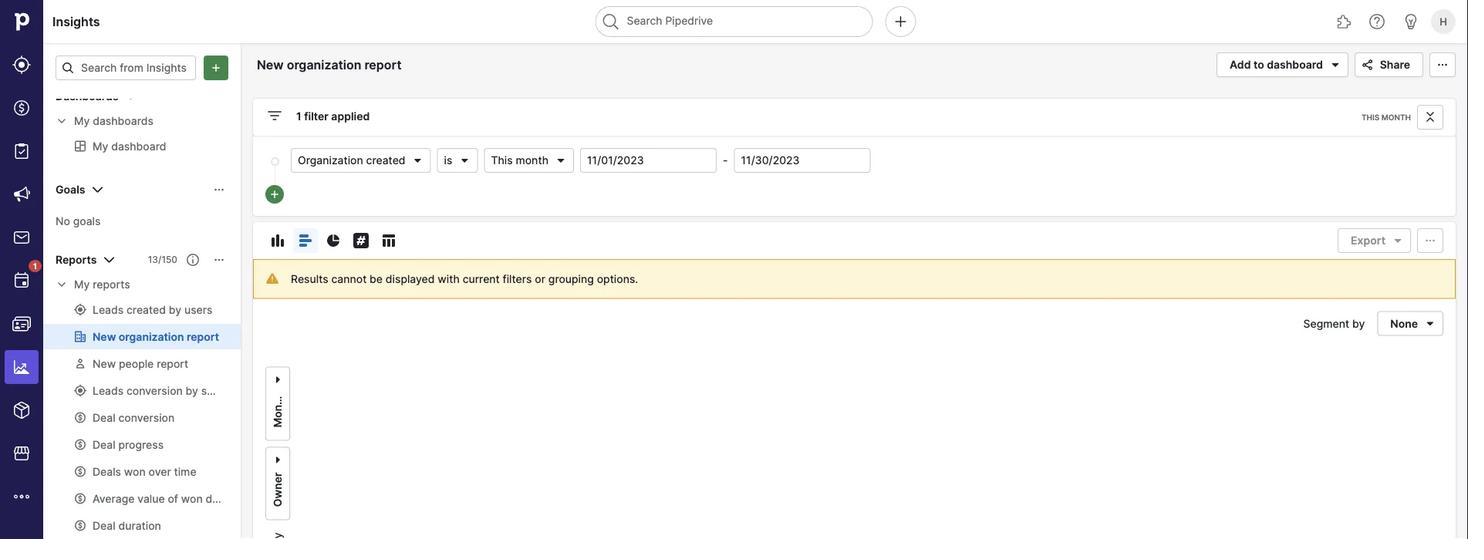 Task type: locate. For each thing, give the bounding box(es) containing it.
dashboard
[[1267, 58, 1323, 71]]

home image
[[10, 10, 33, 33]]

quick help image
[[1368, 12, 1386, 31]]

this
[[1362, 113, 1380, 122], [491, 154, 513, 167]]

1 vertical spatial this month
[[491, 154, 549, 167]]

this month down share button
[[1362, 113, 1411, 122]]

products image
[[12, 401, 31, 420]]

projects image
[[12, 142, 31, 160]]

0 horizontal spatial this
[[491, 154, 513, 167]]

insights image
[[12, 358, 31, 377]]

more image
[[12, 488, 31, 506]]

color primary image inside organization created popup button
[[412, 154, 424, 167]]

none
[[1391, 317, 1418, 330]]

-
[[723, 154, 728, 167]]

This month field
[[484, 148, 574, 173]]

organization
[[298, 154, 363, 167]]

by
[[1352, 317, 1365, 330]]

1 for 1 filter applied
[[296, 110, 301, 123]]

1 link
[[5, 260, 42, 298]]

1 my from the top
[[74, 114, 90, 127]]

results cannot be displayed with current filters or grouping options.
[[291, 272, 638, 285]]

color primary image inside this month popup button
[[555, 154, 567, 167]]

displayed
[[386, 272, 435, 285]]

goals inside button
[[56, 183, 85, 196]]

1 vertical spatial goals
[[73, 214, 101, 227]]

0 horizontal spatial this month
[[491, 154, 549, 167]]

reports up color secondary icon
[[56, 253, 97, 266]]

month down share
[[1382, 113, 1411, 122]]

month right is field at top
[[516, 154, 549, 167]]

reports
[[56, 253, 97, 266], [93, 278, 130, 291]]

color secondary image
[[56, 115, 68, 127]]

1 vertical spatial 1
[[33, 262, 37, 271]]

1 vertical spatial month
[[516, 154, 549, 167]]

0 vertical spatial dashboards
[[56, 89, 118, 103]]

0 vertical spatial month
[[1382, 113, 1411, 122]]

1 horizontal spatial this month
[[1362, 113, 1411, 122]]

0 vertical spatial 1
[[296, 110, 301, 123]]

my reports
[[74, 278, 130, 291]]

my right color secondary image
[[74, 114, 90, 127]]

my for my reports
[[74, 278, 90, 291]]

monthly
[[271, 385, 284, 428]]

goals up no
[[56, 183, 85, 196]]

segment by
[[1303, 317, 1365, 330]]

dashboards
[[56, 89, 118, 103], [93, 114, 153, 127]]

color primary inverted image
[[207, 62, 225, 74]]

color primary image
[[1326, 56, 1345, 74], [1358, 59, 1377, 71], [1433, 59, 1452, 71], [62, 62, 74, 74], [1421, 111, 1440, 123], [459, 154, 471, 167], [555, 154, 567, 167], [213, 183, 225, 196], [296, 231, 315, 250], [1421, 235, 1440, 247], [100, 250, 118, 269], [187, 253, 199, 266], [213, 253, 225, 266], [272, 371, 284, 389], [272, 451, 284, 470]]

this down share button
[[1362, 113, 1380, 122]]

no goals
[[56, 214, 101, 227]]

0 horizontal spatial month
[[516, 154, 549, 167]]

this right is popup button
[[491, 154, 513, 167]]

month
[[1382, 113, 1411, 122], [516, 154, 549, 167]]

deals image
[[12, 99, 31, 117]]

0 vertical spatial my
[[74, 114, 90, 127]]

dashboards button
[[43, 84, 241, 108]]

0 vertical spatial reports
[[56, 253, 97, 266]]

0 vertical spatial this
[[1362, 113, 1380, 122]]

options.
[[597, 272, 638, 285]]

marketplace image
[[12, 444, 31, 463]]

share
[[1380, 58, 1410, 71]]

1 vertical spatial my
[[74, 278, 90, 291]]

my for my dashboards
[[74, 114, 90, 127]]

goals right no
[[73, 214, 101, 227]]

1 horizontal spatial month
[[1382, 113, 1411, 122]]

2 my from the top
[[74, 278, 90, 291]]

add to dashboard button
[[1217, 52, 1348, 77]]

0 vertical spatial this month
[[1362, 113, 1411, 122]]

1 inside "link"
[[33, 262, 37, 271]]

my right color secondary icon
[[74, 278, 90, 291]]

my
[[74, 114, 90, 127], [74, 278, 90, 291]]

New organization report field
[[253, 55, 427, 75]]

this month
[[1362, 113, 1411, 122], [491, 154, 549, 167]]

0 vertical spatial goals
[[56, 183, 85, 196]]

1 for 1
[[33, 262, 37, 271]]

menu item
[[0, 346, 43, 389]]

Search Pipedrive field
[[595, 6, 873, 37]]

my dashboards
[[74, 114, 153, 127]]

cannot
[[331, 272, 367, 285]]

1
[[296, 110, 301, 123], [33, 262, 37, 271]]

goals
[[56, 183, 85, 196], [73, 214, 101, 227]]

organization created
[[298, 154, 406, 167]]

owner
[[271, 473, 284, 507]]

share button
[[1355, 52, 1423, 77]]

current
[[463, 272, 500, 285]]

reports right color secondary icon
[[93, 278, 130, 291]]

leads image
[[12, 56, 31, 74]]

this month right is popup button
[[491, 154, 549, 167]]

dashboards inside button
[[56, 89, 118, 103]]

1 horizontal spatial 1
[[296, 110, 301, 123]]

dashboards up color secondary image
[[56, 89, 118, 103]]

color primary image
[[122, 87, 140, 105], [265, 106, 284, 125], [412, 154, 424, 167], [88, 180, 107, 199], [268, 231, 287, 250], [324, 231, 343, 250], [352, 231, 370, 250], [380, 231, 398, 250], [1389, 235, 1407, 247], [1421, 317, 1440, 330]]

1 vertical spatial this
[[491, 154, 513, 167]]

or
[[535, 272, 545, 285]]

month inside this month popup button
[[516, 154, 549, 167]]

0 horizontal spatial 1
[[33, 262, 37, 271]]

1 horizontal spatial this
[[1362, 113, 1380, 122]]

with
[[438, 272, 460, 285]]

campaigns image
[[12, 185, 31, 204]]

color undefined image
[[12, 272, 31, 290]]

dashboards down dashboards button at the left top of the page
[[93, 114, 153, 127]]



Task type: describe. For each thing, give the bounding box(es) containing it.
add to dashboard
[[1230, 58, 1323, 71]]

segment
[[1303, 317, 1350, 330]]

grouping
[[548, 272, 594, 285]]

Organization created field
[[291, 148, 431, 173]]

no
[[56, 214, 70, 227]]

color secondary image
[[56, 278, 68, 290]]

MM/DD/YYYY text field
[[580, 148, 717, 173]]

results
[[291, 272, 328, 285]]

none button
[[1377, 311, 1444, 336]]

color primary image inside is popup button
[[459, 154, 471, 167]]

this inside popup button
[[491, 154, 513, 167]]

export
[[1351, 234, 1386, 247]]

color primary image inside goals button
[[88, 180, 107, 199]]

color primary image inside share button
[[1358, 59, 1377, 71]]

color warning image
[[266, 272, 279, 285]]

1 filter applied
[[296, 110, 370, 123]]

sales assistant image
[[1402, 12, 1420, 31]]

h
[[1440, 15, 1447, 27]]

1 menu
[[0, 0, 43, 539]]

is button
[[437, 148, 478, 173]]

add
[[1230, 58, 1251, 71]]

to
[[1254, 58, 1264, 71]]

contacts image
[[12, 315, 31, 333]]

organization created button
[[291, 148, 431, 173]]

created
[[366, 154, 406, 167]]

be
[[370, 272, 383, 285]]

filters
[[503, 272, 532, 285]]

insights
[[52, 14, 100, 29]]

export button
[[1338, 228, 1411, 253]]

1 vertical spatial dashboards
[[93, 114, 153, 127]]

color primary image inside goals button
[[213, 183, 225, 196]]

filter
[[304, 110, 329, 123]]

color primary image inside the add to dashboard button
[[1326, 56, 1345, 74]]

MM/DD/YYYY text field
[[734, 148, 871, 173]]

owner button
[[265, 447, 290, 520]]

this month button
[[484, 148, 574, 173]]

color primary image inside monthly button
[[272, 371, 284, 389]]

is
[[444, 154, 452, 167]]

applied
[[331, 110, 370, 123]]

goals button
[[43, 177, 241, 202]]

color primary inverted image
[[268, 188, 281, 201]]

1 vertical spatial reports
[[93, 278, 130, 291]]

13/150
[[148, 254, 177, 265]]

Search from Insights text field
[[56, 56, 196, 80]]

color primary image inside export button
[[1389, 235, 1407, 247]]

h button
[[1428, 6, 1459, 37]]

color primary image inside dashboards button
[[122, 87, 140, 105]]

quick add image
[[891, 12, 910, 31]]

monthly button
[[265, 367, 290, 441]]

color primary image inside owner button
[[272, 451, 284, 470]]

color primary image inside none button
[[1421, 317, 1440, 330]]

this month inside popup button
[[491, 154, 549, 167]]

sales inbox image
[[12, 228, 31, 247]]

is field
[[437, 148, 478, 173]]



Task type: vqa. For each thing, say whether or not it's contained in the screenshot.
added
no



